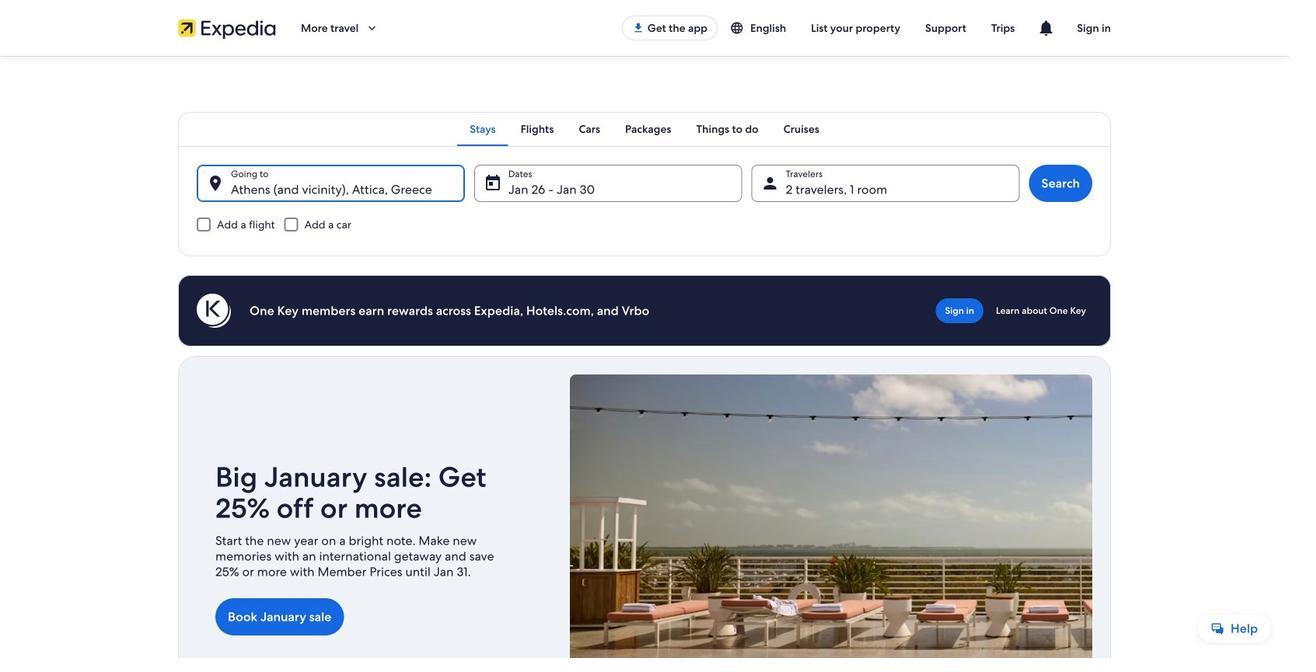 Task type: vqa. For each thing, say whether or not it's contained in the screenshot.
tab list
yes



Task type: locate. For each thing, give the bounding box(es) containing it.
main content
[[0, 56, 1289, 659]]

tab list
[[178, 112, 1111, 146]]

download the app button image
[[632, 22, 645, 34]]



Task type: describe. For each thing, give the bounding box(es) containing it.
small image
[[730, 21, 750, 35]]

communication center icon image
[[1037, 19, 1056, 37]]

expedia logo image
[[178, 17, 276, 39]]

more travel image
[[365, 21, 379, 35]]



